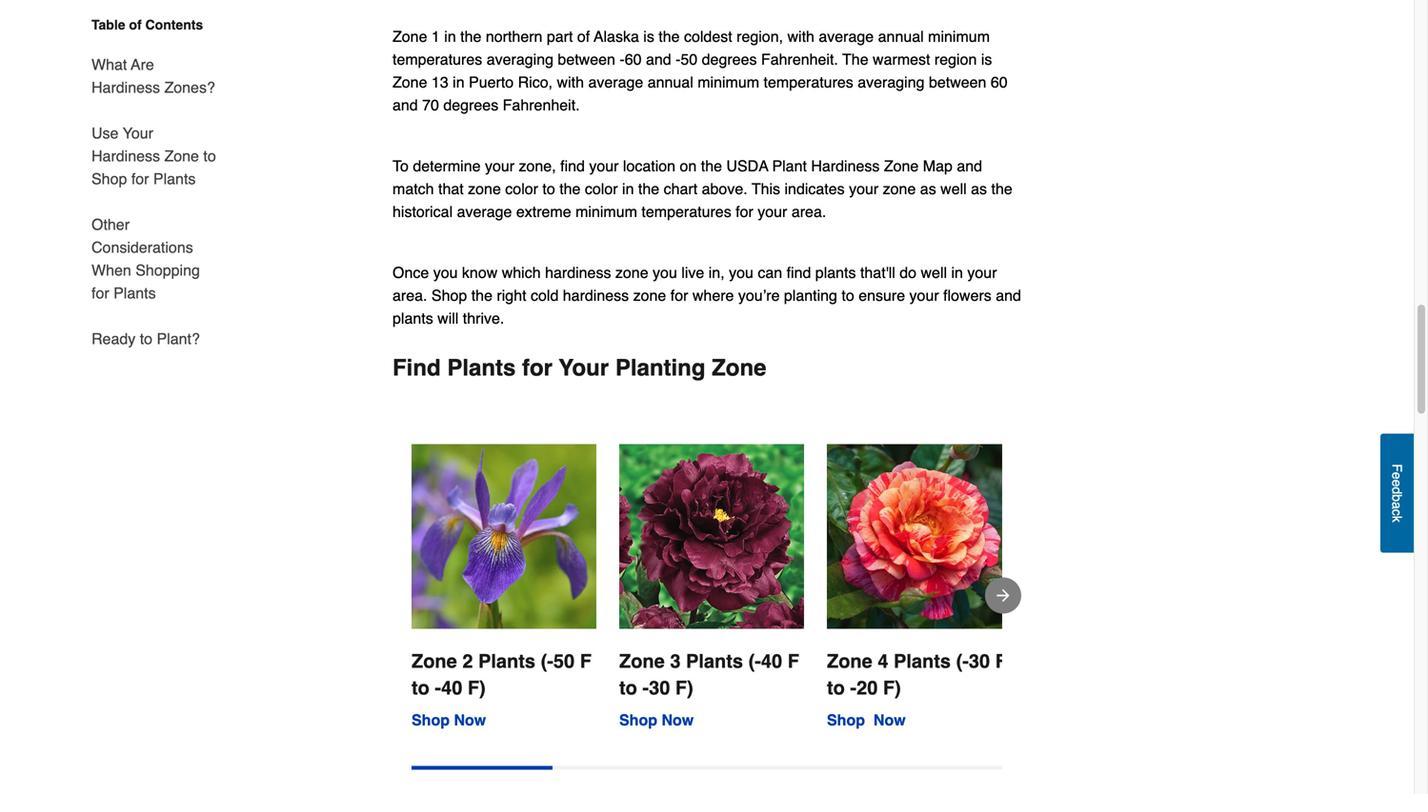Task type: locate. For each thing, give the bounding box(es) containing it.
alaska
[[594, 28, 639, 45]]

shop now down 3
[[620, 712, 694, 729]]

1 horizontal spatial averaging
[[858, 73, 925, 91]]

0 horizontal spatial plants
[[393, 310, 433, 327]]

your
[[485, 157, 515, 175], [589, 157, 619, 175], [849, 180, 879, 198], [758, 203, 788, 221], [968, 264, 997, 282], [910, 287, 939, 304]]

average up the
[[819, 28, 874, 45]]

0 vertical spatial minimum
[[928, 28, 990, 45]]

0 horizontal spatial 50
[[554, 651, 575, 673]]

for inside other considerations when shopping for plants
[[91, 284, 109, 302]]

1 vertical spatial fahrenheit.
[[503, 96, 580, 114]]

minimum up region
[[928, 28, 990, 45]]

60
[[625, 50, 642, 68], [991, 73, 1008, 91]]

now for 30
[[662, 712, 694, 729]]

1 vertical spatial hardiness
[[563, 287, 629, 304]]

annual down coldest
[[648, 73, 694, 91]]

1 horizontal spatial degrees
[[702, 50, 757, 68]]

0 vertical spatial find
[[561, 157, 585, 175]]

0 horizontal spatial averaging
[[487, 50, 554, 68]]

2 horizontal spatial (-
[[957, 651, 969, 673]]

well right do
[[921, 264, 947, 282]]

1 horizontal spatial area.
[[792, 203, 827, 221]]

coldest
[[684, 28, 733, 45]]

0 horizontal spatial 30
[[649, 678, 670, 699]]

f for zone 3 plants (-40 f to -30 f)
[[788, 651, 800, 673]]

(- inside zone 4 plants (-30 f to -20 f)
[[957, 651, 969, 673]]

and inside once you know which hardiness zone you live in, you can find plants that'll do well in your area. shop the right cold hardiness zone for where you're planting to ensure your flowers and plants will thrive.
[[996, 287, 1022, 304]]

fahrenheit. down region,
[[761, 50, 839, 68]]

-
[[620, 50, 625, 68], [676, 50, 681, 68], [435, 678, 441, 699], [643, 678, 649, 699], [851, 678, 857, 699]]

0 vertical spatial area.
[[792, 203, 827, 221]]

determine
[[413, 157, 481, 175]]

0 vertical spatial 60
[[625, 50, 642, 68]]

well inside once you know which hardiness zone you live in, you can find plants that'll do well in your area. shop the right cold hardiness zone for where you're planting to ensure your flowers and plants will thrive.
[[921, 264, 947, 282]]

0 horizontal spatial 60
[[625, 50, 642, 68]]

4
[[878, 651, 889, 673]]

1 vertical spatial averaging
[[858, 73, 925, 91]]

0 horizontal spatial now
[[454, 712, 486, 729]]

hardiness
[[545, 264, 611, 282], [563, 287, 629, 304]]

0 horizontal spatial 40
[[441, 678, 463, 699]]

hardiness for your
[[91, 147, 160, 165]]

right
[[497, 287, 527, 304]]

0 vertical spatial 40
[[761, 651, 783, 673]]

f left the 4
[[788, 651, 800, 673]]

0 horizontal spatial f)
[[468, 678, 486, 699]]

for inside use your hardiness zone to shop for plants
[[131, 170, 149, 188]]

(- right 3
[[749, 651, 761, 673]]

3 (- from the left
[[957, 651, 969, 673]]

1 vertical spatial 50
[[554, 651, 575, 673]]

your down do
[[910, 287, 939, 304]]

shop now link down 2
[[412, 712, 486, 729]]

f)
[[468, 678, 486, 699], [676, 678, 694, 699], [883, 678, 901, 699]]

(- right 2
[[541, 651, 554, 673]]

shop now link
[[412, 712, 486, 729], [620, 712, 694, 729]]

f) down 3
[[676, 678, 694, 699]]

1 horizontal spatial (-
[[749, 651, 761, 673]]

now for 40
[[454, 712, 486, 729]]

the
[[843, 50, 869, 68]]

shop now link down 3
[[620, 712, 694, 729]]

2 horizontal spatial temperatures
[[764, 73, 854, 91]]

zones?
[[164, 79, 215, 96]]

(- inside zone 2 plants (-50 f to -40 f)
[[541, 651, 554, 673]]

1 vertical spatial 40
[[441, 678, 463, 699]]

0 horizontal spatial your
[[123, 124, 153, 142]]

1 horizontal spatial find
[[787, 264, 811, 282]]

0 vertical spatial fahrenheit.
[[761, 50, 839, 68]]

2 vertical spatial minimum
[[576, 203, 638, 221]]

hardiness up indicates on the top
[[811, 157, 880, 175]]

with right rico,
[[557, 73, 584, 91]]

1 horizontal spatial f)
[[676, 678, 694, 699]]

0 horizontal spatial as
[[920, 180, 937, 198]]

plants
[[153, 170, 196, 188], [114, 284, 156, 302], [447, 355, 516, 381], [478, 651, 536, 673], [686, 651, 743, 673], [894, 651, 951, 673]]

area.
[[792, 203, 827, 221], [393, 287, 427, 304]]

zone inside zone 2 plants (-50 f to -40 f)
[[412, 651, 457, 673]]

f) for 4
[[883, 678, 901, 699]]

0 horizontal spatial average
[[457, 203, 512, 221]]

1 vertical spatial between
[[929, 73, 987, 91]]

0 horizontal spatial shop now link
[[412, 712, 486, 729]]

temperatures down the
[[764, 73, 854, 91]]

zone left 3
[[620, 651, 665, 673]]

annual up warmest
[[878, 28, 924, 45]]

your
[[123, 124, 153, 142], [559, 355, 609, 381]]

f up d
[[1390, 464, 1405, 472]]

in right 1
[[444, 28, 456, 45]]

shop  now link
[[827, 712, 906, 729]]

shop up will
[[432, 287, 467, 304]]

1 vertical spatial find
[[787, 264, 811, 282]]

(- for 40
[[749, 651, 761, 673]]

averaging
[[487, 50, 554, 68], [858, 73, 925, 91]]

0 horizontal spatial find
[[561, 157, 585, 175]]

b
[[1390, 495, 1405, 502]]

scrollbar
[[412, 767, 553, 770]]

0 vertical spatial annual
[[878, 28, 924, 45]]

1 horizontal spatial shop now link
[[620, 712, 694, 729]]

to inside use your hardiness zone to shop for plants
[[203, 147, 216, 165]]

2 e from the top
[[1390, 480, 1405, 487]]

1 horizontal spatial you
[[653, 264, 677, 282]]

0 horizontal spatial degrees
[[444, 96, 499, 114]]

plants inside other considerations when shopping for plants
[[114, 284, 156, 302]]

1 vertical spatial area.
[[393, 287, 427, 304]]

f inside zone 3 plants (-40 f to -30 f)
[[788, 651, 800, 673]]

hardiness inside use your hardiness zone to shop for plants
[[91, 147, 160, 165]]

for inside 'to determine your zone, find your location on the usda plant hardiness zone map and match that zone color to the color in the chart above. this indicates your zone as well as the historical average extreme minimum temperatures for your area.'
[[736, 203, 754, 221]]

1 horizontal spatial between
[[929, 73, 987, 91]]

historical
[[393, 203, 453, 221]]

with
[[788, 28, 815, 45], [557, 73, 584, 91]]

to inside 'to determine your zone, find your location on the usda plant hardiness zone map and match that zone color to the color in the chart above. this indicates your zone as well as the historical average extreme minimum temperatures for your area.'
[[543, 180, 555, 198]]

find
[[561, 157, 585, 175], [787, 264, 811, 282]]

of right table
[[129, 17, 142, 32]]

2 you from the left
[[653, 264, 677, 282]]

0 vertical spatial plants
[[816, 264, 856, 282]]

(- right the 4
[[957, 651, 969, 673]]

plants left will
[[393, 310, 433, 327]]

3 f) from the left
[[883, 678, 901, 699]]

2 vertical spatial average
[[457, 203, 512, 221]]

a
[[1390, 502, 1405, 509]]

zone left map
[[884, 157, 919, 175]]

0 vertical spatial is
[[644, 28, 655, 45]]

in up flowers at the right
[[952, 264, 964, 282]]

1 vertical spatial temperatures
[[764, 73, 854, 91]]

1 horizontal spatial as
[[971, 180, 987, 198]]

in
[[444, 28, 456, 45], [453, 73, 465, 91], [622, 180, 634, 198], [952, 264, 964, 282]]

plants down "thrive."
[[447, 355, 516, 381]]

0 vertical spatial 50
[[681, 50, 698, 68]]

- inside zone 2 plants (-50 f to -40 f)
[[435, 678, 441, 699]]

1 horizontal spatial your
[[559, 355, 609, 381]]

1 now from the left
[[454, 712, 486, 729]]

region,
[[737, 28, 783, 45]]

plants down when
[[114, 284, 156, 302]]

1 horizontal spatial temperatures
[[642, 203, 732, 221]]

above.
[[702, 180, 748, 198]]

- for zone 2 plants (-50 f to -40 f)
[[435, 678, 441, 699]]

your left planting
[[559, 355, 609, 381]]

1 vertical spatial plants
[[393, 310, 433, 327]]

1 vertical spatial degrees
[[444, 96, 499, 114]]

0 horizontal spatial is
[[644, 28, 655, 45]]

f) for 2
[[468, 678, 486, 699]]

well down map
[[941, 180, 967, 198]]

hardiness inside what are hardiness zones?
[[91, 79, 160, 96]]

your right indicates on the top
[[849, 180, 879, 198]]

f) down 2
[[468, 678, 486, 699]]

of
[[129, 17, 142, 32], [577, 28, 590, 45]]

1 vertical spatial is
[[982, 50, 993, 68]]

hardiness right cold
[[563, 287, 629, 304]]

your up flowers at the right
[[968, 264, 997, 282]]

you left live
[[653, 264, 677, 282]]

1 horizontal spatial with
[[788, 28, 815, 45]]

of right part
[[577, 28, 590, 45]]

now down 20
[[874, 712, 906, 729]]

f) inside zone 3 plants (-40 f to -30 f)
[[676, 678, 694, 699]]

now down zone 2 plants (-50 f to -40 f) at the left
[[454, 712, 486, 729]]

plant?
[[157, 330, 200, 348]]

hardiness up cold
[[545, 264, 611, 282]]

zone
[[393, 28, 427, 45], [393, 73, 427, 91], [164, 147, 199, 165], [884, 157, 919, 175], [712, 355, 767, 381], [412, 651, 457, 673], [620, 651, 665, 673], [827, 651, 873, 673]]

1 horizontal spatial 50
[[681, 50, 698, 68]]

plants right 3
[[686, 651, 743, 673]]

2 horizontal spatial now
[[874, 712, 906, 729]]

zone left 2
[[412, 651, 457, 673]]

well
[[941, 180, 967, 198], [921, 264, 947, 282]]

2 vertical spatial temperatures
[[642, 203, 732, 221]]

table of contents
[[91, 17, 203, 32]]

e
[[1390, 472, 1405, 480], [1390, 480, 1405, 487]]

as
[[920, 180, 937, 198], [971, 180, 987, 198]]

1 shop now link from the left
[[412, 712, 486, 729]]

hardiness down the use
[[91, 147, 160, 165]]

between down part
[[558, 50, 616, 68]]

color left chart
[[585, 180, 618, 198]]

area. down once on the top left of the page
[[393, 287, 427, 304]]

f down arrow right image
[[996, 651, 1007, 673]]

the inside once you know which hardiness zone you live in, you can find plants that'll do well in your area. shop the right cold hardiness zone for where you're planting to ensure your flowers and plants will thrive.
[[472, 287, 493, 304]]

minimum
[[928, 28, 990, 45], [698, 73, 760, 91], [576, 203, 638, 221]]

average down alaska
[[588, 73, 644, 91]]

zone up do
[[883, 180, 916, 198]]

hardiness
[[91, 79, 160, 96], [91, 147, 160, 165], [811, 157, 880, 175]]

hardiness down "what" in the top of the page
[[91, 79, 160, 96]]

2 shop now link from the left
[[620, 712, 694, 729]]

minimum down coldest
[[698, 73, 760, 91]]

plants inside use your hardiness zone to shop for plants
[[153, 170, 196, 188]]

1 vertical spatial 30
[[649, 678, 670, 699]]

1 horizontal spatial 60
[[991, 73, 1008, 91]]

e up d
[[1390, 472, 1405, 480]]

you left know
[[433, 264, 458, 282]]

1 vertical spatial 60
[[991, 73, 1008, 91]]

you
[[433, 264, 458, 282], [653, 264, 677, 282], [729, 264, 754, 282]]

- for zone 4 plants (-30 f to -20 f)
[[851, 678, 857, 699]]

0 vertical spatial average
[[819, 28, 874, 45]]

2 horizontal spatial f)
[[883, 678, 901, 699]]

average down that
[[457, 203, 512, 221]]

0 vertical spatial degrees
[[702, 50, 757, 68]]

0 horizontal spatial of
[[129, 17, 142, 32]]

shop now link for 30
[[620, 712, 694, 729]]

temperatures inside 'to determine your zone, find your location on the usda plant hardiness zone map and match that zone color to the color in the chart above. this indicates your zone as well as the historical average extreme minimum temperatures for your area.'
[[642, 203, 732, 221]]

well inside 'to determine your zone, find your location on the usda plant hardiness zone map and match that zone color to the color in the chart above. this indicates your zone as well as the historical average extreme minimum temperatures for your area.'
[[941, 180, 967, 198]]

plants up considerations
[[153, 170, 196, 188]]

find right zone,
[[561, 157, 585, 175]]

now down zone 3 plants (-40 f to -30 f)
[[662, 712, 694, 729]]

2 now from the left
[[662, 712, 694, 729]]

30 inside zone 4 plants (-30 f to -20 f)
[[969, 651, 990, 673]]

e up b
[[1390, 480, 1405, 487]]

in down location
[[622, 180, 634, 198]]

plants right the 4
[[894, 651, 951, 673]]

2 horizontal spatial average
[[819, 28, 874, 45]]

0 vertical spatial your
[[123, 124, 153, 142]]

annual
[[878, 28, 924, 45], [648, 73, 694, 91]]

plants right 2
[[478, 651, 536, 673]]

color
[[505, 180, 538, 198], [585, 180, 618, 198]]

f e e d b a c k button
[[1381, 434, 1414, 553]]

shop up "other"
[[91, 170, 127, 188]]

plants up planting
[[816, 264, 856, 282]]

1 vertical spatial your
[[559, 355, 609, 381]]

your right the use
[[123, 124, 153, 142]]

(- inside zone 3 plants (-40 f to -30 f)
[[749, 651, 761, 673]]

0 horizontal spatial temperatures
[[393, 50, 483, 68]]

1 horizontal spatial fahrenheit.
[[761, 50, 839, 68]]

between down region
[[929, 73, 987, 91]]

degrees down puerto
[[444, 96, 499, 114]]

2 f) from the left
[[676, 678, 694, 699]]

shop now down 2
[[412, 712, 486, 729]]

color down zone,
[[505, 180, 538, 198]]

50 inside 'zone 1 in the northern part of alaska is the coldest region, with average annual minimum temperatures averaging between -60 and -50 degrees fahrenheit. the warmest region is zone 13 in puerto rico, with average annual minimum temperatures averaging between 60 and 70 degrees fahrenheit.'
[[681, 50, 698, 68]]

is right region
[[982, 50, 993, 68]]

1 vertical spatial minimum
[[698, 73, 760, 91]]

2 shop now from the left
[[620, 712, 694, 729]]

f) right 20
[[883, 678, 901, 699]]

1 horizontal spatial 30
[[969, 651, 990, 673]]

1 (- from the left
[[541, 651, 554, 673]]

0 horizontal spatial you
[[433, 264, 458, 282]]

zone down zones?
[[164, 147, 199, 165]]

zone 2 plants (-50 f to -40 f)
[[412, 651, 592, 699]]

0 horizontal spatial area.
[[393, 287, 427, 304]]

zone 3 plants (-40 f to -30 f)
[[620, 651, 800, 699]]

know
[[462, 264, 498, 282]]

averaging down warmest
[[858, 73, 925, 91]]

f e e d b a c k
[[1390, 464, 1405, 523]]

0 horizontal spatial color
[[505, 180, 538, 198]]

plants
[[816, 264, 856, 282], [393, 310, 433, 327]]

1 vertical spatial annual
[[648, 73, 694, 91]]

shop
[[91, 170, 127, 188], [432, 287, 467, 304], [412, 712, 450, 729], [620, 712, 658, 729]]

of inside 'zone 1 in the northern part of alaska is the coldest region, with average annual minimum temperatures averaging between -60 and -50 degrees fahrenheit. the warmest region is zone 13 in puerto rico, with average annual minimum temperatures averaging between 60 and 70 degrees fahrenheit.'
[[577, 28, 590, 45]]

northern
[[486, 28, 543, 45]]

area. inside 'to determine your zone, find your location on the usda plant hardiness zone map and match that zone color to the color in the chart above. this indicates your zone as well as the historical average extreme minimum temperatures for your area.'
[[792, 203, 827, 221]]

2 horizontal spatial you
[[729, 264, 754, 282]]

fahrenheit.
[[761, 50, 839, 68], [503, 96, 580, 114]]

temperatures down chart
[[642, 203, 732, 221]]

you right in,
[[729, 264, 754, 282]]

(-
[[541, 651, 554, 673], [749, 651, 761, 673], [957, 651, 969, 673]]

shop now link for 40
[[412, 712, 486, 729]]

f left 3
[[580, 651, 592, 673]]

f) inside zone 2 plants (-50 f to -40 f)
[[468, 678, 486, 699]]

plants inside zone 2 plants (-50 f to -40 f)
[[478, 651, 536, 673]]

area. down indicates on the top
[[792, 203, 827, 221]]

1 horizontal spatial is
[[982, 50, 993, 68]]

0 horizontal spatial annual
[[648, 73, 694, 91]]

zone up 20
[[827, 651, 873, 673]]

0 horizontal spatial between
[[558, 50, 616, 68]]

in,
[[709, 264, 725, 282]]

when
[[91, 262, 131, 279]]

1 f) from the left
[[468, 678, 486, 699]]

1 shop now from the left
[[412, 712, 486, 729]]

f inside zone 2 plants (-50 f to -40 f)
[[580, 651, 592, 673]]

what
[[91, 56, 127, 73]]

2 (- from the left
[[749, 651, 761, 673]]

1 horizontal spatial color
[[585, 180, 618, 198]]

f inside zone 4 plants (-30 f to -20 f)
[[996, 651, 1007, 673]]

1 horizontal spatial shop now
[[620, 712, 694, 729]]

30
[[969, 651, 990, 673], [649, 678, 670, 699]]

this
[[752, 180, 781, 198]]

0 horizontal spatial minimum
[[576, 203, 638, 221]]

find inside 'to determine your zone, find your location on the usda plant hardiness zone map and match that zone color to the color in the chart above. this indicates your zone as well as the historical average extreme minimum temperatures for your area.'
[[561, 157, 585, 175]]

1 horizontal spatial 40
[[761, 651, 783, 673]]

your left zone,
[[485, 157, 515, 175]]

0 horizontal spatial (-
[[541, 651, 554, 673]]

1 horizontal spatial average
[[588, 73, 644, 91]]

with right region,
[[788, 28, 815, 45]]

minimum down location
[[576, 203, 638, 221]]

use your hardiness zone to shop for plants
[[91, 124, 216, 188]]

to inside once you know which hardiness zone you live in, you can find plants that'll do well in your area. shop the right cold hardiness zone for where you're planting to ensure your flowers and plants will thrive.
[[842, 287, 855, 304]]

to determine your zone, find your location on the usda plant hardiness zone map and match that zone color to the color in the chart above. this indicates your zone as well as the historical average extreme minimum temperatures for your area.
[[393, 157, 1013, 221]]

extreme
[[516, 203, 572, 221]]

arrow right image
[[994, 587, 1013, 606]]

what are hardiness zones?
[[91, 56, 215, 96]]

- inside zone 3 plants (-40 f to -30 f)
[[643, 678, 649, 699]]

degrees down coldest
[[702, 50, 757, 68]]

average
[[819, 28, 874, 45], [588, 73, 644, 91], [457, 203, 512, 221]]

can
[[758, 264, 783, 282]]

0 vertical spatial with
[[788, 28, 815, 45]]

in inside once you know which hardiness zone you live in, you can find plants that'll do well in your area. shop the right cold hardiness zone for where you're planting to ensure your flowers and plants will thrive.
[[952, 264, 964, 282]]

fahrenheit. down rico,
[[503, 96, 580, 114]]

a close-up of a burgundy peony bloom with a yellow center. image
[[620, 445, 804, 630]]

is
[[644, 28, 655, 45], [982, 50, 993, 68]]

zone inside zone 3 plants (-40 f to -30 f)
[[620, 651, 665, 673]]

is right alaska
[[644, 28, 655, 45]]

0 vertical spatial well
[[941, 180, 967, 198]]

f) inside zone 4 plants (-30 f to -20 f)
[[883, 678, 901, 699]]

averaging down the northern
[[487, 50, 554, 68]]

0 horizontal spatial shop now
[[412, 712, 486, 729]]

to
[[203, 147, 216, 165], [543, 180, 555, 198], [842, 287, 855, 304], [140, 330, 153, 348], [412, 678, 430, 699], [620, 678, 638, 699], [827, 678, 845, 699]]

temperatures down 1
[[393, 50, 483, 68]]

ensure
[[859, 287, 906, 304]]

13
[[432, 73, 449, 91]]

find up planting
[[787, 264, 811, 282]]

1 vertical spatial with
[[557, 73, 584, 91]]

hardiness for are
[[91, 79, 160, 96]]

1 horizontal spatial now
[[662, 712, 694, 729]]

- inside zone 4 plants (-30 f to -20 f)
[[851, 678, 857, 699]]

contents
[[145, 17, 203, 32]]

1 horizontal spatial minimum
[[698, 73, 760, 91]]



Task type: describe. For each thing, give the bounding box(es) containing it.
planting
[[616, 355, 706, 381]]

other
[[91, 216, 130, 234]]

hardiness inside 'to determine your zone, find your location on the usda plant hardiness zone map and match that zone color to the color in the chart above. this indicates your zone as well as the historical average extreme minimum temperatures for your area.'
[[811, 157, 880, 175]]

in right 13
[[453, 73, 465, 91]]

considerations
[[91, 239, 193, 256]]

in inside 'to determine your zone, find your location on the usda plant hardiness zone map and match that zone color to the color in the chart above. this indicates your zone as well as the historical average extreme minimum temperatures for your area.'
[[622, 180, 634, 198]]

70
[[422, 96, 439, 114]]

will
[[438, 310, 459, 327]]

zone left where
[[633, 287, 666, 304]]

f for zone 2 plants (-50 f to -40 f)
[[580, 651, 592, 673]]

f) for 3
[[676, 678, 694, 699]]

shop now for 30
[[620, 712, 694, 729]]

on
[[680, 157, 697, 175]]

a close-up of a red and orange floribunda rose. image
[[827, 445, 1012, 630]]

find
[[393, 355, 441, 381]]

shop inside once you know which hardiness zone you live in, you can find plants that'll do well in your area. shop the right cold hardiness zone for where you're planting to ensure your flowers and plants will thrive.
[[432, 287, 467, 304]]

zone 4 plants (-30 f to -20 f)
[[827, 651, 1007, 699]]

(- for 50
[[541, 651, 554, 673]]

that'll
[[861, 264, 896, 282]]

1 horizontal spatial annual
[[878, 28, 924, 45]]

puerto
[[469, 73, 514, 91]]

- for zone 3 plants (-40 f to -30 f)
[[643, 678, 649, 699]]

plants inside zone 3 plants (-40 f to -30 f)
[[686, 651, 743, 673]]

shop down zone 2 plants (-50 f to -40 f) at the left
[[412, 712, 450, 729]]

plant
[[772, 157, 807, 175]]

and inside 'to determine your zone, find your location on the usda plant hardiness zone map and match that zone color to the color in the chart above. this indicates your zone as well as the historical average extreme minimum temperatures for your area.'
[[957, 157, 983, 175]]

ready
[[91, 330, 136, 348]]

zone inside zone 4 plants (-30 f to -20 f)
[[827, 651, 873, 673]]

1 e from the top
[[1390, 472, 1405, 480]]

1 vertical spatial average
[[588, 73, 644, 91]]

40 inside zone 2 plants (-50 f to -40 f)
[[441, 678, 463, 699]]

a close-up of a purple and yellow iris bloom. image
[[412, 445, 597, 630]]

flowers
[[944, 287, 992, 304]]

zone inside use your hardiness zone to shop for plants
[[164, 147, 199, 165]]

zone left 13
[[393, 73, 427, 91]]

(- for 30
[[957, 651, 969, 673]]

that
[[438, 180, 464, 198]]

rico,
[[518, 73, 553, 91]]

0 vertical spatial between
[[558, 50, 616, 68]]

0 vertical spatial temperatures
[[393, 50, 483, 68]]

zone inside 'to determine your zone, find your location on the usda plant hardiness zone map and match that zone color to the color in the chart above. this indicates your zone as well as the historical average extreme minimum temperatures for your area.'
[[884, 157, 919, 175]]

2 horizontal spatial minimum
[[928, 28, 990, 45]]

shop inside use your hardiness zone to shop for plants
[[91, 170, 127, 188]]

f inside button
[[1390, 464, 1405, 472]]

map
[[923, 157, 953, 175]]

thrive.
[[463, 310, 505, 327]]

50 inside zone 2 plants (-50 f to -40 f)
[[554, 651, 575, 673]]

zone,
[[519, 157, 556, 175]]

to inside zone 4 plants (-30 f to -20 f)
[[827, 678, 845, 699]]

to inside zone 2 plants (-50 f to -40 f)
[[412, 678, 430, 699]]

shop  now
[[827, 712, 906, 729]]

use
[[91, 124, 119, 142]]

1 as from the left
[[920, 180, 937, 198]]

ready to plant? link
[[91, 316, 200, 351]]

0 horizontal spatial with
[[557, 73, 584, 91]]

are
[[131, 56, 154, 73]]

warmest
[[873, 50, 931, 68]]

live
[[682, 264, 705, 282]]

shop now for 40
[[412, 712, 486, 729]]

1 horizontal spatial plants
[[816, 264, 856, 282]]

2
[[463, 651, 473, 673]]

2 as from the left
[[971, 180, 987, 198]]

planting
[[784, 287, 838, 304]]

indicates
[[785, 180, 845, 198]]

table of contents element
[[76, 15, 219, 351]]

your left location
[[589, 157, 619, 175]]

average inside 'to determine your zone, find your location on the usda plant hardiness zone map and match that zone color to the color in the chart above. this indicates your zone as well as the historical average extreme minimum temperatures for your area.'
[[457, 203, 512, 221]]

zone 1 in the northern part of alaska is the coldest region, with average annual minimum temperatures averaging between -60 and -50 degrees fahrenheit. the warmest region is zone 13 in puerto rico, with average annual minimum temperatures averaging between 60 and 70 degrees fahrenheit.
[[393, 28, 1008, 114]]

area. inside once you know which hardiness zone you live in, you can find plants that'll do well in your area. shop the right cold hardiness zone for where you're planting to ensure your flowers and plants will thrive.
[[393, 287, 427, 304]]

cold
[[531, 287, 559, 304]]

part
[[547, 28, 573, 45]]

zone left live
[[616, 264, 649, 282]]

to inside zone 3 plants (-40 f to -30 f)
[[620, 678, 638, 699]]

use your hardiness zone to shop for plants link
[[91, 111, 219, 202]]

chart
[[664, 180, 698, 198]]

you're
[[739, 287, 780, 304]]

what are hardiness zones? link
[[91, 42, 219, 111]]

2 color from the left
[[585, 180, 618, 198]]

zone right that
[[468, 180, 501, 198]]

table
[[91, 17, 125, 32]]

1 color from the left
[[505, 180, 538, 198]]

shopping
[[136, 262, 200, 279]]

find inside once you know which hardiness zone you live in, you can find plants that'll do well in your area. shop the right cold hardiness zone for where you're planting to ensure your flowers and plants will thrive.
[[787, 264, 811, 282]]

20
[[857, 678, 878, 699]]

usda
[[727, 157, 769, 175]]

region
[[935, 50, 977, 68]]

which
[[502, 264, 541, 282]]

3 now from the left
[[874, 712, 906, 729]]

0 horizontal spatial fahrenheit.
[[503, 96, 580, 114]]

minimum inside 'to determine your zone, find your location on the usda plant hardiness zone map and match that zone color to the color in the chart above. this indicates your zone as well as the historical average extreme minimum temperatures for your area.'
[[576, 203, 638, 221]]

3
[[670, 651, 681, 673]]

your inside use your hardiness zone to shop for plants
[[123, 124, 153, 142]]

f for zone 4 plants (-30 f to -20 f)
[[996, 651, 1007, 673]]

c
[[1390, 509, 1405, 516]]

once you know which hardiness zone you live in, you can find plants that'll do well in your area. shop the right cold hardiness zone for where you're planting to ensure your flowers and plants will thrive.
[[393, 264, 1022, 327]]

to
[[393, 157, 409, 175]]

other considerations when shopping for plants
[[91, 216, 200, 302]]

other considerations when shopping for plants link
[[91, 202, 219, 316]]

your down this on the right top of page
[[758, 203, 788, 221]]

location
[[623, 157, 676, 175]]

0 vertical spatial hardiness
[[545, 264, 611, 282]]

for inside once you know which hardiness zone you live in, you can find plants that'll do well in your area. shop the right cold hardiness zone for where you're planting to ensure your flowers and plants will thrive.
[[671, 287, 689, 304]]

zone left 1
[[393, 28, 427, 45]]

30 inside zone 3 plants (-40 f to -30 f)
[[649, 678, 670, 699]]

do
[[900, 264, 917, 282]]

1
[[432, 28, 440, 45]]

plants inside zone 4 plants (-30 f to -20 f)
[[894, 651, 951, 673]]

3 you from the left
[[729, 264, 754, 282]]

1 you from the left
[[433, 264, 458, 282]]

match
[[393, 180, 434, 198]]

once
[[393, 264, 429, 282]]

find plants for your planting zone
[[393, 355, 767, 381]]

shop down zone 3 plants (-40 f to -30 f)
[[620, 712, 658, 729]]

d
[[1390, 487, 1405, 495]]

ready to plant?
[[91, 330, 200, 348]]

where
[[693, 287, 734, 304]]

40 inside zone 3 plants (-40 f to -30 f)
[[761, 651, 783, 673]]

zone down you're
[[712, 355, 767, 381]]

k
[[1390, 516, 1405, 523]]



Task type: vqa. For each thing, say whether or not it's contained in the screenshot.
left the .00
no



